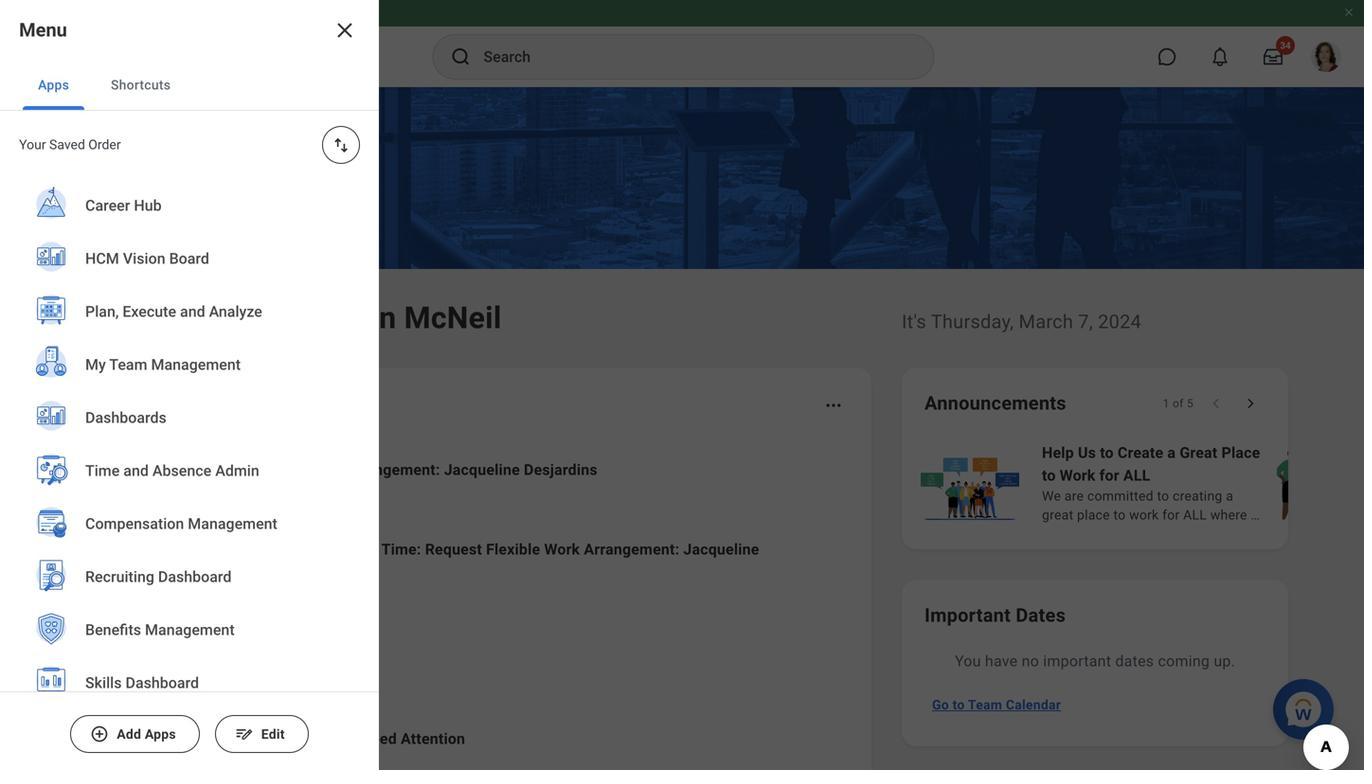 Task type: locate. For each thing, give the bounding box(es) containing it.
march
[[1019, 311, 1073, 333]]

1 horizontal spatial jacqueline
[[683, 540, 759, 558]]

management up update on the left bottom of the page
[[188, 515, 277, 533]]

mcneil
[[404, 300, 502, 336]]

time and absence admin link
[[23, 444, 356, 499]]

your left action
[[180, 392, 220, 414]]

and left analyze
[[180, 302, 205, 320]]

a up where
[[1226, 488, 1233, 504]]

0 vertical spatial and
[[180, 302, 205, 320]]

tab list
[[0, 61, 379, 111]]

add apps
[[117, 726, 176, 742]]

you left the have
[[186, 730, 212, 748]]

have
[[216, 730, 251, 748]]

dashboard for skills dashboard
[[126, 674, 199, 692]]

to
[[1100, 444, 1114, 462], [1042, 467, 1056, 485], [1157, 488, 1169, 504], [1114, 507, 1126, 523], [953, 697, 965, 713]]

announcements list
[[917, 440, 1364, 527]]

due
[[189, 670, 215, 686]]

management up awaiting your action
[[151, 356, 241, 374]]

work inside the "update employee's working time: request flexible work arrangement: jacqueline desjardins"
[[544, 540, 580, 558]]

dashboards
[[85, 409, 167, 427]]

0 vertical spatial jacqueline
[[444, 461, 520, 479]]

0 vertical spatial apps
[[38, 77, 69, 93]]

1 horizontal spatial and
[[180, 302, 205, 320]]

1 vertical spatial for
[[1162, 507, 1180, 523]]

list
[[0, 179, 379, 770]]

1 vertical spatial management
[[188, 515, 277, 533]]

0 horizontal spatial desjardins
[[186, 563, 259, 581]]

1 horizontal spatial team
[[968, 697, 1002, 713]]

1 inbox image from the top
[[126, 469, 154, 497]]

0 horizontal spatial and
[[123, 462, 149, 480]]

plan, execute and analyze link
[[23, 285, 356, 340]]

your left saved
[[19, 137, 46, 153]]

for up committed
[[1100, 467, 1120, 485]]

arrangement: inside button
[[345, 461, 440, 479]]

a
[[1168, 444, 1176, 462], [1226, 488, 1233, 504]]

5
[[1187, 397, 1194, 410]]

attention
[[401, 730, 465, 748]]

action
[[225, 392, 282, 414]]

management up due
[[145, 621, 235, 639]]

hcm
[[85, 249, 119, 267]]

awaiting your action
[[99, 392, 282, 414]]

apps down menu
[[38, 77, 69, 93]]

flexible
[[247, 461, 301, 479], [486, 540, 540, 558]]

1 horizontal spatial arrangement:
[[584, 540, 679, 558]]

to up we
[[1042, 467, 1056, 485]]

thursday,
[[931, 311, 1014, 333]]

team right my
[[109, 356, 147, 374]]

update employee's working time: request flexible work arrangement: jacqueline desjardins
[[186, 540, 759, 581]]

request right time:
[[425, 540, 482, 558]]

search image
[[450, 45, 472, 68]]

career hub
[[85, 196, 162, 214]]

0 vertical spatial team
[[109, 356, 147, 374]]

my team management link
[[23, 338, 356, 393]]

hcm vision board link
[[23, 232, 356, 287]]

you for you have no important dates coming up.
[[955, 652, 981, 670]]

need
[[361, 730, 397, 748]]

logan
[[311, 300, 396, 336]]

1 horizontal spatial you
[[955, 652, 981, 670]]

have
[[985, 652, 1018, 670]]

inbox image down compensation
[[126, 560, 154, 588]]

edit
[[261, 726, 285, 742]]

where
[[1210, 507, 1247, 523]]

0 horizontal spatial for
[[1100, 467, 1120, 485]]

banner
[[0, 0, 1364, 87]]

profile logan mcneil element
[[1300, 36, 1353, 78]]

and
[[180, 302, 205, 320], [123, 462, 149, 480]]

0 vertical spatial arrangement:
[[345, 461, 440, 479]]

time
[[85, 462, 120, 480]]

calendar
[[1006, 697, 1061, 713]]

execute
[[123, 302, 176, 320]]

dashboard down update on the left bottom of the page
[[158, 568, 232, 586]]

management
[[151, 356, 241, 374], [188, 515, 277, 533], [145, 621, 235, 639]]

flexible inside button
[[247, 461, 301, 479]]

all down creating
[[1183, 507, 1207, 523]]

0 vertical spatial your
[[19, 137, 46, 153]]

your saved order
[[19, 137, 121, 153]]

that
[[325, 730, 357, 748]]

…
[[1251, 507, 1260, 523]]

for right work
[[1162, 507, 1180, 523]]

1 vertical spatial a
[[1226, 488, 1233, 504]]

good afternoon, logan mcneil main content
[[0, 87, 1364, 770]]

recruiting dashboard
[[85, 568, 232, 586]]

work
[[1129, 507, 1159, 523]]

inbox image right 'time'
[[126, 469, 154, 497]]

0 horizontal spatial flexible
[[247, 461, 301, 479]]

1 horizontal spatial for
[[1162, 507, 1180, 523]]

0 vertical spatial flexible
[[247, 461, 301, 479]]

0 vertical spatial you
[[955, 652, 981, 670]]

0 horizontal spatial all
[[1123, 467, 1150, 485]]

expenses
[[255, 730, 321, 748]]

1 vertical spatial team
[[968, 697, 1002, 713]]

0 horizontal spatial you
[[186, 730, 212, 748]]

chevron right small image
[[1241, 394, 1260, 413]]

career
[[85, 196, 130, 214]]

apps right add
[[145, 726, 176, 742]]

and right 'time'
[[123, 462, 149, 480]]

important
[[1043, 652, 1111, 670]]

all down create on the bottom right of the page
[[1123, 467, 1150, 485]]

dashboard down benefits management
[[126, 674, 199, 692]]

1 horizontal spatial desjardins
[[524, 461, 598, 479]]

to up work
[[1157, 488, 1169, 504]]

0 horizontal spatial jacqueline
[[444, 461, 520, 479]]

0 horizontal spatial your
[[19, 137, 46, 153]]

0 vertical spatial desjardins
[[524, 461, 598, 479]]

flexible inside the "update employee's working time: request flexible work arrangement: jacqueline desjardins"
[[486, 540, 540, 558]]

1 vertical spatial request
[[425, 540, 482, 558]]

benefits management
[[85, 621, 235, 639]]

desjardins inside button
[[524, 461, 598, 479]]

2024
[[1098, 311, 1142, 333]]

2 vertical spatial management
[[145, 621, 235, 639]]

you for you have expenses that need attention
[[186, 730, 212, 748]]

text edit image
[[235, 725, 254, 744]]

1 vertical spatial dashboard
[[126, 674, 199, 692]]

you have expenses that need attention button
[[99, 701, 849, 770]]

go to team calendar
[[932, 697, 1061, 713]]

time and absence admin
[[85, 462, 259, 480]]

help us to create a great place to work for all we are committed to creating a great place to work for all where …
[[1042, 444, 1260, 523]]

global navigation dialog
[[0, 0, 379, 770]]

work
[[305, 461, 341, 479], [1060, 467, 1096, 485], [544, 540, 580, 558]]

flexible down request flexible work arrangement: jacqueline desjardins button
[[486, 540, 540, 558]]

team right 'go'
[[968, 697, 1002, 713]]

update
[[186, 540, 235, 558]]

no
[[1022, 652, 1039, 670]]

career hub link
[[23, 179, 356, 234]]

1 vertical spatial inbox image
[[126, 560, 154, 588]]

1 horizontal spatial flexible
[[486, 540, 540, 558]]

vision
[[123, 249, 165, 267]]

1 vertical spatial all
[[1183, 507, 1207, 523]]

apps
[[38, 77, 69, 93], [145, 726, 176, 742]]

to right us
[[1100, 444, 1114, 462]]

analyze
[[209, 302, 262, 320]]

0 vertical spatial request
[[186, 461, 243, 479]]

admin
[[215, 462, 259, 480]]

1 vertical spatial your
[[180, 392, 220, 414]]

0 vertical spatial a
[[1168, 444, 1176, 462]]

announcements
[[925, 392, 1067, 414]]

you have expenses that need attention
[[186, 730, 465, 748]]

0 vertical spatial management
[[151, 356, 241, 374]]

1 horizontal spatial request
[[425, 540, 482, 558]]

jacqueline
[[444, 461, 520, 479], [683, 540, 759, 558]]

request down dashboards link on the bottom of the page
[[186, 461, 243, 479]]

1 of 5
[[1163, 397, 1194, 410]]

up.
[[1214, 652, 1235, 670]]

great
[[1180, 444, 1218, 462]]

1 horizontal spatial your
[[180, 392, 220, 414]]

0 horizontal spatial work
[[305, 461, 341, 479]]

help
[[1042, 444, 1074, 462]]

you left have
[[955, 652, 981, 670]]

benefits
[[85, 621, 141, 639]]

your inside good afternoon, logan mcneil main content
[[180, 392, 220, 414]]

menu
[[19, 19, 67, 41]]

1 vertical spatial flexible
[[486, 540, 540, 558]]

2 horizontal spatial work
[[1060, 467, 1096, 485]]

shortcuts button
[[96, 61, 186, 110]]

dashboard for recruiting dashboard
[[158, 568, 232, 586]]

you inside you have expenses that need attention button
[[186, 730, 212, 748]]

team inside global navigation 'dialog'
[[109, 356, 147, 374]]

1 vertical spatial desjardins
[[186, 563, 259, 581]]

flexible down action
[[247, 461, 301, 479]]

jacqueline inside button
[[444, 461, 520, 479]]

important dates
[[925, 604, 1066, 627]]

to right 'go'
[[953, 697, 965, 713]]

1 vertical spatial and
[[123, 462, 149, 480]]

request
[[186, 461, 243, 479], [425, 540, 482, 558]]

1 vertical spatial jacqueline
[[683, 540, 759, 558]]

skills dashboard link
[[23, 656, 356, 711]]

inbox image
[[126, 469, 154, 497], [126, 560, 154, 588]]

0 vertical spatial inbox image
[[126, 469, 154, 497]]

0 horizontal spatial arrangement:
[[345, 461, 440, 479]]

team inside button
[[968, 697, 1002, 713]]

you
[[955, 652, 981, 670], [186, 730, 212, 748]]

dashboard
[[158, 568, 232, 586], [126, 674, 199, 692]]

your inside global navigation 'dialog'
[[19, 137, 46, 153]]

work inside button
[[305, 461, 341, 479]]

request inside the "update employee's working time: request flexible work arrangement: jacqueline desjardins"
[[425, 540, 482, 558]]

0 vertical spatial dashboard
[[158, 568, 232, 586]]

place
[[1222, 444, 1260, 462]]

1 horizontal spatial apps
[[145, 726, 176, 742]]

chevron left small image
[[1207, 394, 1226, 413]]

0 horizontal spatial team
[[109, 356, 147, 374]]

working
[[320, 540, 378, 558]]

a left great
[[1168, 444, 1176, 462]]

list containing career hub
[[0, 179, 379, 770]]

0 horizontal spatial request
[[186, 461, 243, 479]]

all
[[1123, 467, 1150, 485], [1183, 507, 1207, 523]]

1 vertical spatial you
[[186, 730, 212, 748]]

good afternoon, logan mcneil
[[76, 300, 502, 336]]

1 vertical spatial arrangement:
[[584, 540, 679, 558]]

1 horizontal spatial work
[[544, 540, 580, 558]]



Task type: describe. For each thing, give the bounding box(es) containing it.
7,
[[1078, 311, 1093, 333]]

edit button
[[215, 715, 309, 753]]

good
[[76, 300, 149, 336]]

creating
[[1173, 488, 1223, 504]]

0 vertical spatial all
[[1123, 467, 1150, 485]]

we
[[1042, 488, 1061, 504]]

us
[[1078, 444, 1096, 462]]

of
[[1173, 397, 1184, 410]]

my team management
[[85, 356, 241, 374]]

1 horizontal spatial all
[[1183, 507, 1207, 523]]

are
[[1065, 488, 1084, 504]]

saved
[[49, 137, 85, 153]]

close environment banner image
[[1343, 7, 1355, 18]]

board
[[169, 249, 209, 267]]

employee's
[[239, 540, 317, 558]]

go
[[932, 697, 949, 713]]

recruiting
[[85, 568, 154, 586]]

management for compensation management
[[188, 515, 277, 533]]

afternoon,
[[156, 300, 303, 336]]

create
[[1118, 444, 1164, 462]]

to down committed
[[1114, 507, 1126, 523]]

dates
[[1016, 604, 1066, 627]]

it's
[[902, 311, 926, 333]]

request inside request flexible work arrangement: jacqueline desjardins button
[[186, 461, 243, 479]]

1 horizontal spatial a
[[1226, 488, 1233, 504]]

my
[[85, 356, 106, 374]]

12/14/2022
[[218, 670, 292, 686]]

0 vertical spatial for
[[1100, 467, 1120, 485]]

place
[[1077, 507, 1110, 523]]

awaiting your action list
[[99, 443, 849, 770]]

important
[[925, 604, 1011, 627]]

you have no important dates coming up.
[[955, 652, 1235, 670]]

time:
[[381, 540, 421, 558]]

jacqueline inside the "update employee's working time: request flexible work arrangement: jacqueline desjardins"
[[683, 540, 759, 558]]

benefits management link
[[23, 603, 356, 658]]

order
[[88, 137, 121, 153]]

inbox image inside request flexible work arrangement: jacqueline desjardins button
[[126, 469, 154, 497]]

sort image
[[332, 135, 351, 154]]

shortcuts
[[111, 77, 171, 93]]

book open image
[[126, 649, 154, 677]]

request flexible work arrangement: jacqueline desjardins
[[186, 461, 598, 479]]

recruiting dashboard link
[[23, 550, 356, 605]]

work inside help us to create a great place to work for all we are committed to creating a great place to work for all where …
[[1060, 467, 1096, 485]]

1
[[1163, 397, 1170, 410]]

management for benefits management
[[145, 621, 235, 639]]

request flexible work arrangement: jacqueline desjardins button
[[99, 443, 849, 523]]

inbox large image
[[1264, 47, 1283, 66]]

awaiting
[[99, 392, 175, 414]]

hcm vision board
[[85, 249, 209, 267]]

absence
[[152, 462, 211, 480]]

compensation management
[[85, 515, 277, 533]]

to inside button
[[953, 697, 965, 713]]

1 of 5 status
[[1163, 396, 1194, 411]]

skills
[[85, 674, 122, 692]]

go to team calendar button
[[925, 686, 1069, 724]]

arrangement: inside the "update employee's working time: request flexible work arrangement: jacqueline desjardins"
[[584, 540, 679, 558]]

compensation
[[85, 515, 184, 533]]

compensation management link
[[23, 497, 356, 552]]

great
[[1042, 507, 1074, 523]]

due 12/14/2022 button
[[99, 625, 849, 701]]

dates
[[1115, 652, 1154, 670]]

notifications large image
[[1211, 47, 1230, 66]]

dashboard expenses image
[[126, 725, 154, 753]]

2 inbox image from the top
[[126, 560, 154, 588]]

plus circle image
[[90, 725, 109, 744]]

0 horizontal spatial a
[[1168, 444, 1176, 462]]

dashboards link
[[23, 391, 356, 446]]

skills dashboard
[[85, 674, 199, 692]]

it's thursday, march 7, 2024
[[902, 311, 1142, 333]]

hub
[[134, 196, 162, 214]]

desjardins inside the "update employee's working time: request flexible work arrangement: jacqueline desjardins"
[[186, 563, 259, 581]]

due 12/14/2022
[[189, 670, 292, 686]]

add apps button
[[70, 715, 200, 753]]

x image
[[333, 19, 356, 42]]

apps button
[[23, 61, 84, 110]]

plan,
[[85, 302, 119, 320]]

coming
[[1158, 652, 1210, 670]]

plan, execute and analyze
[[85, 302, 262, 320]]

1 vertical spatial apps
[[145, 726, 176, 742]]

0 horizontal spatial apps
[[38, 77, 69, 93]]

committed
[[1087, 488, 1154, 504]]

tab list containing apps
[[0, 61, 379, 111]]

add
[[117, 726, 141, 742]]



Task type: vqa. For each thing, say whether or not it's contained in the screenshot.
adeptai_dpt1
no



